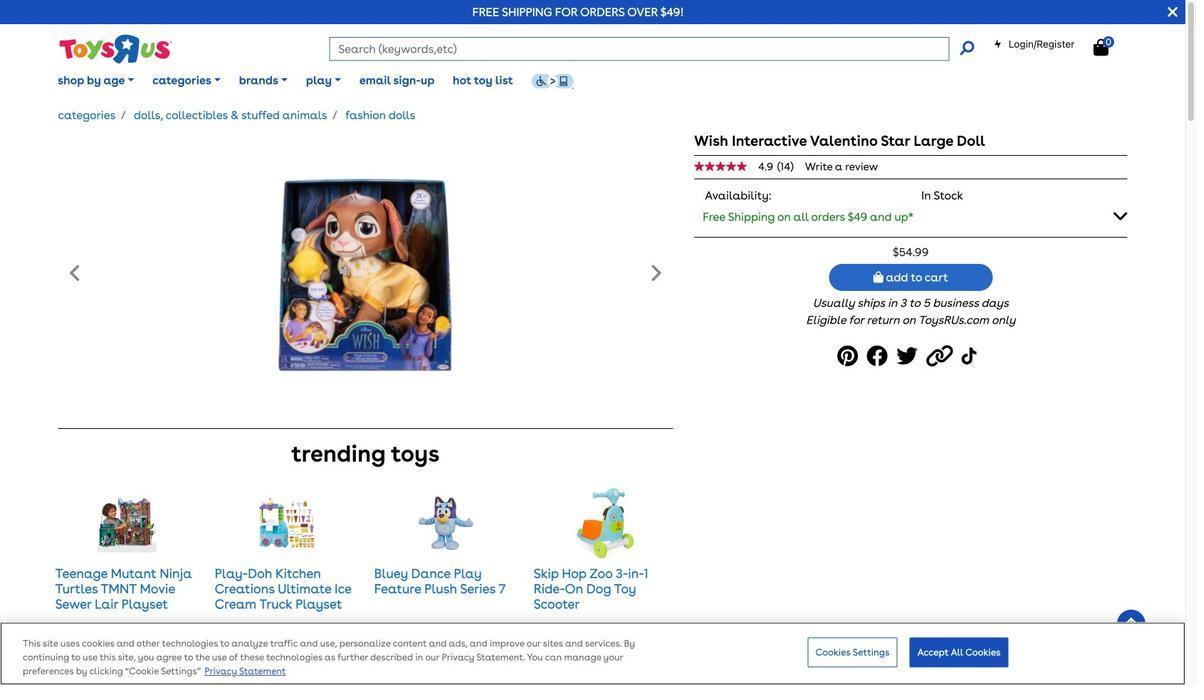 Task type: vqa. For each thing, say whether or not it's contained in the screenshot.
"Teenage Mutant Ninja Turtles TMNT Movie Sewer Lair Playset" image
yes



Task type: describe. For each thing, give the bounding box(es) containing it.
tiktok image
[[962, 341, 980, 373]]

1 horizontal spatial shopping bag image
[[1094, 39, 1109, 56]]

bluey dance play feature plush series 7 image
[[417, 488, 475, 559]]

create a pinterest pin for wish interactive valentino star large doll image
[[838, 341, 863, 373]]

shopping bag image for skip hop zoo 3-in-1 ride-on dog toy scooter image
[[568, 662, 578, 673]]

shopping bag image for bluey dance play feature plush series 7 image
[[409, 662, 419, 673]]

wish interactive valentino star large doll image number null image
[[249, 132, 482, 417]]

play-doh kitchen creations ultimate ice cream truck playset image
[[258, 488, 316, 559]]



Task type: locate. For each thing, give the bounding box(es) containing it.
this icon serves as a link to download the essential accessibility assistive technology app for individuals with physical disabilities. it is featured as part of our commitment to diversity and inclusion. image
[[531, 74, 574, 89]]

close button image
[[1168, 4, 1178, 20]]

share a link to wish interactive valentino star large doll on twitter image
[[897, 341, 922, 373]]

0 horizontal spatial shopping bag image
[[90, 662, 100, 673]]

Enter Keyword or Item No. search field
[[329, 37, 950, 61]]

1 vertical spatial shopping bag image
[[90, 662, 100, 673]]

copy a link to wish interactive valentino star large doll image
[[927, 341, 958, 373]]

menu bar
[[49, 56, 1186, 105]]

share wish interactive valentino star large doll on facebook image
[[867, 341, 893, 373]]

shopping bag image
[[1094, 39, 1109, 56], [90, 662, 100, 673]]

shopping bag image for play-doh kitchen creations ultimate ice cream truck playset image on the bottom left of the page
[[249, 662, 259, 673]]

None search field
[[329, 37, 975, 61]]

skip hop zoo 3-in-1 ride-on dog toy scooter image
[[577, 488, 635, 559]]

0 vertical spatial shopping bag image
[[1094, 39, 1109, 56]]

shopping bag image
[[874, 272, 884, 283], [249, 662, 259, 673], [409, 662, 419, 673], [568, 662, 578, 673]]

toys r us image
[[58, 33, 172, 65]]

teenage mutant ninja turtles tmnt movie sewer lair playset image
[[98, 488, 156, 559]]



